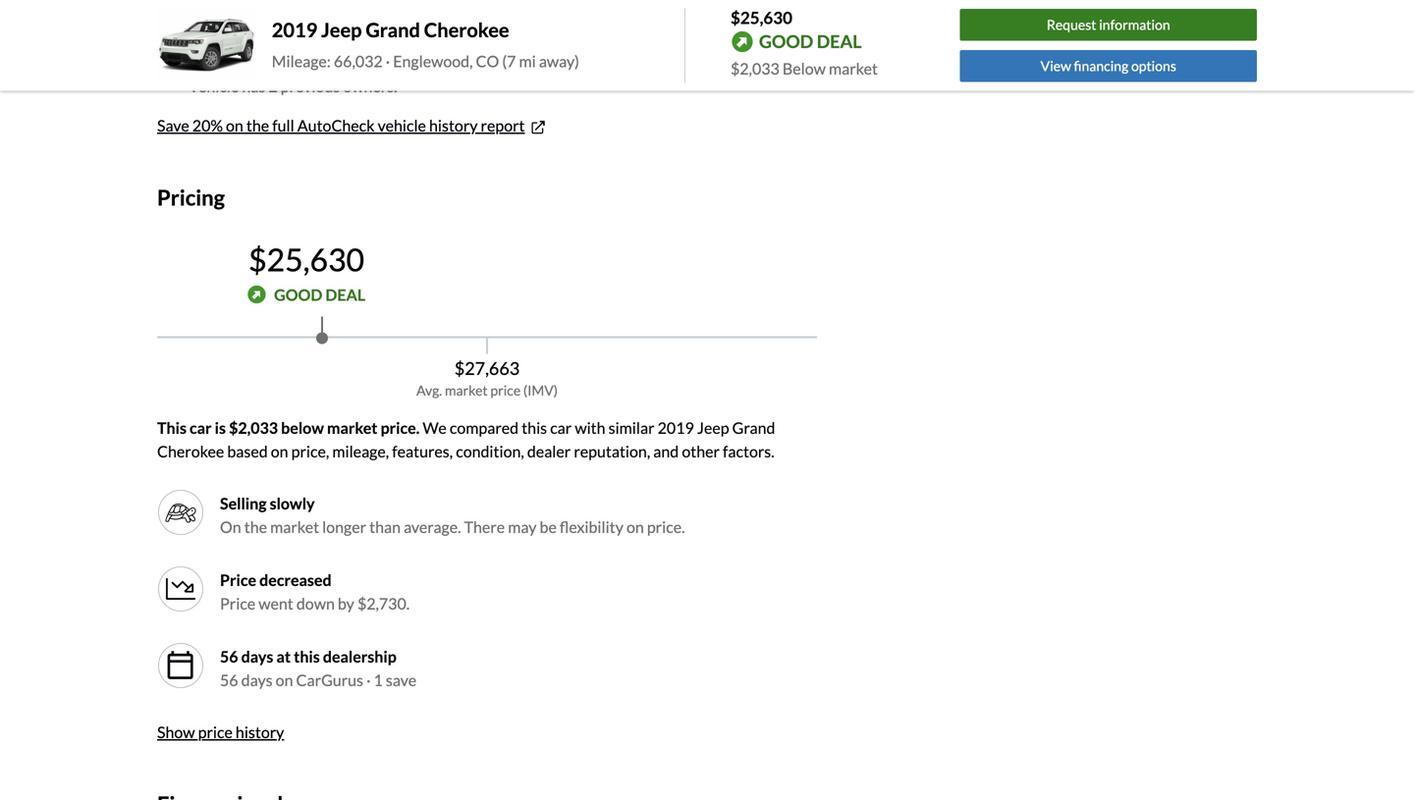Task type: vqa. For each thing, say whether or not it's contained in the screenshot.
View financing options
yes



Task type: describe. For each thing, give the bounding box(es) containing it.
is
[[215, 418, 226, 437]]

view financing options button
[[960, 50, 1257, 82]]

jeep inside we compared this car with similar 2019 jeep grand cherokee based on price, mileage, features, condition, dealer reputation, and other factors.
[[697, 418, 729, 437]]

owners.
[[343, 76, 397, 96]]

decreased
[[259, 570, 332, 590]]

options
[[1131, 57, 1177, 74]]

cherokee inside 2019 jeep grand cherokee mileage: 66,032 · englewood, co (7 mi away)
[[424, 18, 509, 42]]

· inside 2019 jeep grand cherokee mileage: 66,032 · englewood, co (7 mi away)
[[386, 51, 390, 71]]

save
[[386, 671, 417, 690]]

cargurus
[[296, 671, 363, 690]]

good
[[274, 285, 322, 304]]

1 horizontal spatial previous
[[281, 76, 340, 96]]

save 20% on the full autocheck vehicle history report
[[157, 116, 525, 135]]

full
[[272, 116, 294, 135]]

request information
[[1047, 16, 1170, 33]]

price decreased price went down by $2,730.
[[220, 570, 410, 613]]

grand inside 2019 jeep grand cherokee mileage: 66,032 · englewood, co (7 mi away)
[[366, 18, 420, 42]]

based
[[227, 442, 268, 461]]

2 56 from the top
[[220, 671, 238, 690]]

compared
[[450, 418, 519, 437]]

we
[[423, 418, 447, 437]]

other
[[682, 442, 720, 461]]

vdpcheck image
[[157, 0, 176, 9]]

view
[[1041, 57, 1071, 74]]

slowly
[[270, 494, 315, 513]]

dealership
[[323, 647, 397, 666]]

1
[[374, 671, 383, 690]]

show price history link
[[157, 723, 284, 742]]

20%
[[192, 116, 223, 135]]

vdpalert image
[[157, 53, 176, 72]]

condition,
[[456, 442, 524, 461]]

$25,630 for good deal
[[248, 240, 364, 278]]

be
[[540, 517, 557, 537]]

owners
[[264, 53, 316, 72]]

no accidents or damage reported.
[[189, 14, 420, 33]]

down
[[296, 594, 335, 613]]

market down "deal"
[[829, 59, 878, 78]]

autocheck
[[297, 116, 375, 135]]

average.
[[404, 517, 461, 537]]

went
[[259, 594, 293, 613]]

selling slowly on the market longer than average. there may be flexibility on price.
[[220, 494, 685, 537]]

below
[[783, 59, 826, 78]]

selling slowly image
[[157, 489, 204, 536]]

price. inside selling slowly on the market longer than average. there may be flexibility on price.
[[647, 517, 685, 537]]

1 car from the left
[[190, 418, 212, 437]]

may
[[508, 517, 537, 537]]

2 previous owners
[[188, 53, 316, 72]]

0 horizontal spatial $2,033
[[229, 418, 278, 437]]

on inside 56 days at this dealership 56 days on cargurus · 1 save
[[276, 671, 293, 690]]

56 days at this dealership image
[[157, 642, 204, 689]]

dealer
[[527, 442, 571, 461]]

there
[[464, 517, 505, 537]]

on inside we compared this car with similar 2019 jeep grand cherokee based on price, mileage, features, condition, dealer reputation, and other factors.
[[271, 442, 288, 461]]

view financing options
[[1041, 57, 1177, 74]]

vehicle
[[378, 116, 426, 135]]

cherokee inside we compared this car with similar 2019 jeep grand cherokee based on price, mileage, features, condition, dealer reputation, and other factors.
[[157, 442, 224, 461]]

has
[[242, 76, 265, 96]]

selling slowly image
[[165, 497, 196, 528]]

price inside $27,663 avg. market price (imv)
[[490, 382, 521, 399]]

2019 inside 2019 jeep grand cherokee mileage: 66,032 · englewood, co (7 mi away)
[[272, 18, 317, 42]]

accidents
[[212, 14, 277, 33]]

jeep inside 2019 jeep grand cherokee mileage: 66,032 · englewood, co (7 mi away)
[[321, 18, 362, 42]]

market up mileage,
[[327, 418, 378, 437]]

and
[[653, 442, 679, 461]]

vehicle has 2 previous owners.
[[189, 76, 397, 96]]

2019 inside we compared this car with similar 2019 jeep grand cherokee based on price, mileage, features, condition, dealer reputation, and other factors.
[[658, 418, 694, 437]]

grand inside we compared this car with similar 2019 jeep grand cherokee based on price, mileage, features, condition, dealer reputation, and other factors.
[[732, 418, 775, 437]]

save 20% on the full autocheck vehicle history report image
[[529, 118, 548, 137]]

at
[[276, 647, 291, 666]]

features,
[[392, 442, 453, 461]]

good deal
[[274, 285, 365, 304]]

the for market
[[244, 517, 267, 537]]

56 days at this dealership 56 days on cargurus · 1 save
[[220, 647, 417, 690]]

on inside selling slowly on the market longer than average. there may be flexibility on price.
[[627, 517, 644, 537]]

0 horizontal spatial price.
[[381, 418, 420, 437]]

good
[[759, 31, 813, 52]]

1 56 from the top
[[220, 647, 238, 666]]

1 vertical spatial price
[[198, 723, 233, 742]]

away)
[[539, 51, 579, 71]]

englewood,
[[393, 51, 473, 71]]

damage
[[298, 14, 352, 33]]

by
[[338, 594, 354, 613]]

this inside 56 days at this dealership 56 days on cargurus · 1 save
[[294, 647, 320, 666]]

good deal
[[759, 31, 862, 52]]

2019 jeep grand cherokee mileage: 66,032 · englewood, co (7 mi away)
[[272, 18, 579, 71]]

56 days at this dealership image
[[165, 650, 196, 681]]

$2,033 below market
[[731, 59, 878, 78]]



Task type: locate. For each thing, give the bounding box(es) containing it.
0 vertical spatial 56
[[220, 647, 238, 666]]

this
[[522, 418, 547, 437], [294, 647, 320, 666]]

1 vertical spatial $2,033
[[229, 418, 278, 437]]

1 vertical spatial the
[[244, 517, 267, 537]]

cherokee up "co"
[[424, 18, 509, 42]]

1 horizontal spatial 2019
[[658, 418, 694, 437]]

1 vertical spatial $25,630
[[248, 240, 364, 278]]

flexibility
[[560, 517, 624, 537]]

price. up features,
[[381, 418, 420, 437]]

0 vertical spatial grand
[[366, 18, 420, 42]]

66,032
[[334, 51, 383, 71]]

previous
[[200, 53, 261, 72], [281, 76, 340, 96]]

no
[[189, 14, 209, 33]]

factors.
[[723, 442, 775, 461]]

1 vertical spatial previous
[[281, 76, 340, 96]]

1 vertical spatial jeep
[[697, 418, 729, 437]]

car left is
[[190, 418, 212, 437]]

1 vertical spatial price.
[[647, 517, 685, 537]]

1 horizontal spatial jeep
[[697, 418, 729, 437]]

mileage,
[[332, 442, 389, 461]]

jeep
[[321, 18, 362, 42], [697, 418, 729, 437]]

$25,630 for $2,033
[[731, 7, 793, 27]]

price left went on the bottom left
[[220, 594, 256, 613]]

0 vertical spatial ·
[[386, 51, 390, 71]]

days left at
[[241, 647, 273, 666]]

0 horizontal spatial 2
[[188, 53, 197, 72]]

1 vertical spatial 2
[[269, 76, 278, 96]]

1 horizontal spatial 2
[[269, 76, 278, 96]]

1 vertical spatial cherokee
[[157, 442, 224, 461]]

reported.
[[355, 14, 420, 33]]

1 horizontal spatial this
[[522, 418, 547, 437]]

0 horizontal spatial $25,630
[[248, 240, 364, 278]]

or
[[280, 14, 295, 33]]

with
[[575, 418, 606, 437]]

information
[[1099, 16, 1170, 33]]

this inside we compared this car with similar 2019 jeep grand cherokee based on price, mileage, features, condition, dealer reputation, and other factors.
[[522, 418, 547, 437]]

similar
[[609, 418, 655, 437]]

market inside $27,663 avg. market price (imv)
[[445, 382, 488, 399]]

history
[[429, 116, 478, 135], [236, 723, 284, 742]]

jeep up other
[[697, 418, 729, 437]]

grand up factors.
[[732, 418, 775, 437]]

reputation,
[[574, 442, 650, 461]]

0 horizontal spatial jeep
[[321, 18, 362, 42]]

financing
[[1074, 57, 1129, 74]]

jeep up 66,032
[[321, 18, 362, 42]]

$2,730.
[[357, 594, 410, 613]]

$2,033
[[731, 59, 780, 78], [229, 418, 278, 437]]

2019
[[272, 18, 317, 42], [658, 418, 694, 437]]

0 horizontal spatial price
[[198, 723, 233, 742]]

· right 66,032
[[386, 51, 390, 71]]

vehicle
[[189, 76, 239, 96]]

history down at
[[236, 723, 284, 742]]

(7
[[502, 51, 516, 71]]

price,
[[291, 442, 329, 461]]

0 horizontal spatial this
[[294, 647, 320, 666]]

1 vertical spatial 2019
[[658, 418, 694, 437]]

price.
[[381, 418, 420, 437], [647, 517, 685, 537]]

the
[[246, 116, 269, 135], [244, 517, 267, 537]]

show
[[157, 723, 195, 742]]

0 vertical spatial the
[[246, 116, 269, 135]]

2019 jeep grand cherokee image
[[157, 8, 256, 83]]

report
[[481, 116, 525, 135]]

save
[[157, 116, 189, 135]]

1 horizontal spatial $2,033
[[731, 59, 780, 78]]

$25,630
[[731, 7, 793, 27], [248, 240, 364, 278]]

market
[[829, 59, 878, 78], [445, 382, 488, 399], [327, 418, 378, 437], [270, 517, 319, 537]]

previous down mileage:
[[281, 76, 340, 96]]

cherokee down this
[[157, 442, 224, 461]]

$27,663 avg. market price (imv)
[[416, 357, 558, 399]]

price down on
[[220, 570, 256, 590]]

the for full
[[246, 116, 269, 135]]

2019 up mileage:
[[272, 18, 317, 42]]

1 horizontal spatial $25,630
[[731, 7, 793, 27]]

on
[[226, 116, 243, 135], [271, 442, 288, 461], [627, 517, 644, 537], [276, 671, 293, 690]]

0 vertical spatial 2
[[188, 53, 197, 72]]

0 horizontal spatial car
[[190, 418, 212, 437]]

$2,033 down good
[[731, 59, 780, 78]]

1 horizontal spatial history
[[429, 116, 478, 135]]

1 horizontal spatial price.
[[647, 517, 685, 537]]

0 horizontal spatial ·
[[366, 671, 371, 690]]

good deal image
[[247, 285, 266, 304]]

0 horizontal spatial cherokee
[[157, 442, 224, 461]]

0 vertical spatial previous
[[200, 53, 261, 72]]

days
[[241, 647, 273, 666], [241, 671, 273, 690]]

on down at
[[276, 671, 293, 690]]

co
[[476, 51, 499, 71]]

2 car from the left
[[550, 418, 572, 437]]

this car is $2,033 below market price.
[[157, 418, 420, 437]]

1 vertical spatial history
[[236, 723, 284, 742]]

1 vertical spatial days
[[241, 671, 273, 690]]

on right "flexibility"
[[627, 517, 644, 537]]

request information button
[[960, 9, 1257, 41]]

previous up vehicle
[[200, 53, 261, 72]]

deal
[[817, 31, 862, 52]]

0 vertical spatial jeep
[[321, 18, 362, 42]]

0 vertical spatial history
[[429, 116, 478, 135]]

0 vertical spatial cherokee
[[424, 18, 509, 42]]

2 right has
[[269, 76, 278, 96]]

the left full
[[246, 116, 269, 135]]

0 vertical spatial price
[[220, 570, 256, 590]]

than
[[369, 517, 401, 537]]

on down this car is $2,033 below market price.
[[271, 442, 288, 461]]

this up dealer
[[522, 418, 547, 437]]

0 horizontal spatial 2019
[[272, 18, 317, 42]]

history left report
[[429, 116, 478, 135]]

56
[[220, 647, 238, 666], [220, 671, 238, 690]]

0 vertical spatial $2,033
[[731, 59, 780, 78]]

2 right vdpalert icon
[[188, 53, 197, 72]]

selling
[[220, 494, 267, 513]]

· inside 56 days at this dealership 56 days on cargurus · 1 save
[[366, 671, 371, 690]]

0 horizontal spatial grand
[[366, 18, 420, 42]]

car
[[190, 418, 212, 437], [550, 418, 572, 437]]

longer
[[322, 517, 366, 537]]

0 vertical spatial price.
[[381, 418, 420, 437]]

we compared this car with similar 2019 jeep grand cherokee based on price, mileage, features, condition, dealer reputation, and other factors.
[[157, 418, 775, 461]]

avg.
[[416, 382, 442, 399]]

car up dealer
[[550, 418, 572, 437]]

1 days from the top
[[241, 647, 273, 666]]

1 horizontal spatial ·
[[386, 51, 390, 71]]

price down $27,663 on the left top of the page
[[490, 382, 521, 399]]

price right show
[[198, 723, 233, 742]]

1 price from the top
[[220, 570, 256, 590]]

this
[[157, 418, 187, 437]]

1 vertical spatial ·
[[366, 671, 371, 690]]

mileage:
[[272, 51, 331, 71]]

deal
[[325, 285, 365, 304]]

price. right "flexibility"
[[647, 517, 685, 537]]

· left 1
[[366, 671, 371, 690]]

1 horizontal spatial price
[[490, 382, 521, 399]]

0 horizontal spatial previous
[[200, 53, 261, 72]]

pricing
[[157, 185, 225, 210]]

on
[[220, 517, 241, 537]]

price decreased image
[[157, 565, 204, 613], [165, 573, 196, 605]]

grand up 66,032
[[366, 18, 420, 42]]

2
[[188, 53, 197, 72], [269, 76, 278, 96]]

this right at
[[294, 647, 320, 666]]

1 vertical spatial price
[[220, 594, 256, 613]]

2019 up and
[[658, 418, 694, 437]]

the right on
[[244, 517, 267, 537]]

0 vertical spatial this
[[522, 418, 547, 437]]

1 vertical spatial grand
[[732, 418, 775, 437]]

days up show price history link
[[241, 671, 273, 690]]

the inside selling slowly on the market longer than average. there may be flexibility on price.
[[244, 517, 267, 537]]

cherokee
[[424, 18, 509, 42], [157, 442, 224, 461]]

show price history
[[157, 723, 284, 742]]

0 vertical spatial $25,630
[[731, 7, 793, 27]]

1 vertical spatial 56
[[220, 671, 238, 690]]

$27,663
[[454, 357, 520, 379]]

on right 20%
[[226, 116, 243, 135]]

0 horizontal spatial history
[[236, 723, 284, 742]]

price
[[490, 382, 521, 399], [198, 723, 233, 742]]

1 vertical spatial this
[[294, 647, 320, 666]]

2 days from the top
[[241, 671, 273, 690]]

$2,033 up based
[[229, 418, 278, 437]]

(imv)
[[523, 382, 558, 399]]

2 price from the top
[[220, 594, 256, 613]]

market inside selling slowly on the market longer than average. there may be flexibility on price.
[[270, 517, 319, 537]]

mi
[[519, 51, 536, 71]]

market down slowly
[[270, 517, 319, 537]]

car inside we compared this car with similar 2019 jeep grand cherokee based on price, mileage, features, condition, dealer reputation, and other factors.
[[550, 418, 572, 437]]

0 vertical spatial days
[[241, 647, 273, 666]]

1 horizontal spatial grand
[[732, 418, 775, 437]]

request
[[1047, 16, 1097, 33]]

save 20% on the full autocheck vehicle history report link
[[157, 116, 548, 137]]

0 vertical spatial 2019
[[272, 18, 317, 42]]

1 horizontal spatial car
[[550, 418, 572, 437]]

below
[[281, 418, 324, 437]]

market down $27,663 on the left top of the page
[[445, 382, 488, 399]]

1 horizontal spatial cherokee
[[424, 18, 509, 42]]

0 vertical spatial price
[[490, 382, 521, 399]]



